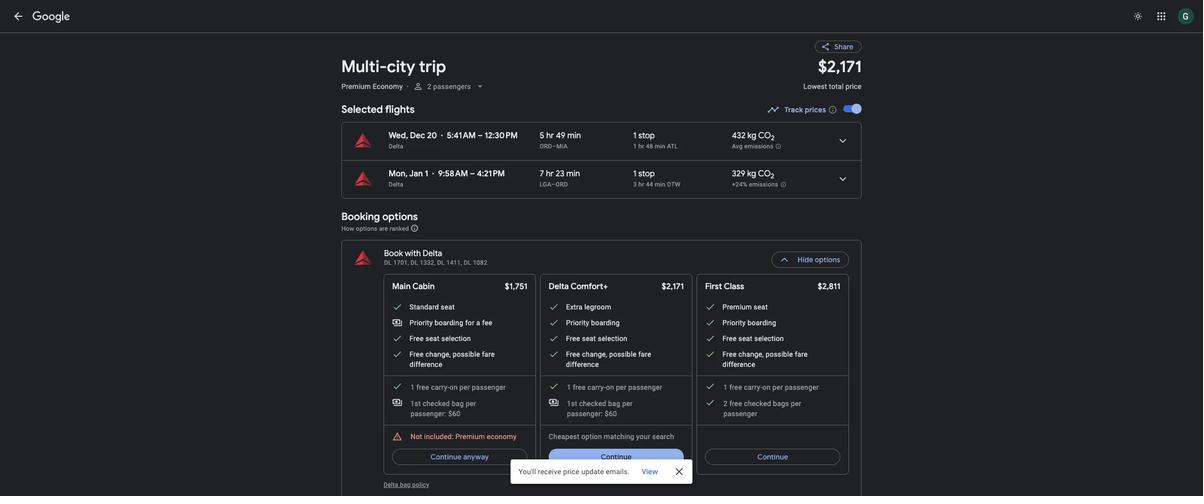 Task type: vqa. For each thing, say whether or not it's contained in the screenshot.
1st the Continue button from the right
yes



Task type: describe. For each thing, give the bounding box(es) containing it.
total duration 7 hr 23 min. element
[[540, 169, 634, 180]]

min inside 1 stop 3 hr 44 min dtw
[[655, 181, 666, 188]]

12:30 pm
[[485, 131, 518, 141]]

passenger inside 2 free checked bags per passenger
[[724, 410, 758, 418]]

329
[[732, 169, 746, 179]]

economy
[[373, 82, 403, 90]]

+24% emissions
[[732, 181, 779, 188]]

$2,171 lowest total price
[[804, 56, 862, 90]]

boarding for first class
[[748, 319, 777, 327]]

1st for cabin
[[411, 400, 421, 408]]

hr inside the 1 stop 1 hr 48 min atl
[[639, 143, 645, 150]]

mia
[[557, 143, 568, 150]]

$60 for main cabin
[[448, 410, 461, 418]]

checked for cabin
[[423, 400, 450, 408]]

1 continue button from the left
[[549, 445, 684, 469]]

first checked bag costs 60 us dollars per passenger element for delta comfort+
[[549, 397, 668, 419]]

legroom
[[585, 303, 612, 311]]

1 right jan
[[425, 169, 428, 179]]

1 stop 3 hr 44 min dtw
[[634, 169, 681, 188]]

1 up 2 free checked bags per passenger
[[724, 383, 728, 391]]

bag for main cabin
[[452, 400, 464, 408]]

mon, jan 1
[[389, 169, 428, 179]]

search
[[653, 433, 674, 441]]

priority boarding for delta comfort+
[[566, 319, 620, 327]]

+24%
[[732, 181, 748, 188]]

$2,171 for $2,171 lowest total price
[[818, 56, 862, 77]]

free seat selection for delta comfort+
[[566, 334, 628, 343]]

main cabin
[[392, 282, 435, 292]]

min inside 5 hr 49 min ord – mia
[[568, 131, 581, 141]]

priority for cabin
[[410, 319, 433, 327]]

4 dl from the left
[[464, 259, 472, 266]]

booking
[[342, 210, 380, 223]]

free seat selection for main cabin
[[410, 334, 471, 343]]

emails.
[[606, 468, 630, 476]]

44
[[646, 181, 653, 188]]

continue anyway button
[[392, 445, 528, 469]]

delta down mon,
[[389, 181, 404, 188]]

hide
[[798, 255, 814, 264]]

selection for class
[[755, 334, 784, 343]]

track
[[785, 105, 803, 114]]

hr inside 5 hr 49 min ord – mia
[[547, 131, 554, 141]]

your
[[637, 433, 651, 441]]

free seat selection for first class
[[723, 334, 784, 343]]

hide options
[[798, 255, 841, 264]]

2 continue button from the left
[[706, 445, 841, 469]]

free change, possible fare difference for comfort+
[[566, 350, 652, 369]]

1st for comfort+
[[567, 400, 578, 408]]

1701,
[[394, 259, 409, 266]]

20
[[427, 131, 437, 141]]

Departure time: 9:58 AM. text field
[[438, 169, 468, 179]]

fee
[[482, 319, 493, 327]]

1 up not
[[411, 383, 415, 391]]

standard
[[410, 303, 439, 311]]

continue inside continue anyway button
[[431, 452, 462, 462]]

city
[[387, 56, 415, 77]]

432
[[732, 131, 746, 141]]

selection for comfort+
[[598, 334, 628, 343]]

extra
[[566, 303, 583, 311]]

included:
[[424, 433, 454, 441]]

hide options button
[[772, 248, 849, 272]]

you'll receive price update emails.
[[519, 468, 630, 476]]

class
[[724, 282, 745, 292]]

possible for main cabin
[[453, 350, 480, 358]]

premium economy
[[342, 82, 403, 90]]

free for cabin
[[417, 383, 429, 391]]

matching
[[604, 433, 635, 441]]

free inside 2 free checked bags per passenger
[[730, 400, 743, 408]]

5:41 am – 12:30 pm
[[447, 131, 518, 141]]

1 free carry-on per passenger for delta comfort+
[[567, 383, 663, 391]]

1332,
[[420, 259, 436, 266]]

329 kg co 2
[[732, 169, 775, 181]]

continue for 2nd continue button
[[758, 452, 789, 462]]

3
[[634, 181, 637, 188]]

multi-
[[342, 56, 387, 77]]

options for hide
[[815, 255, 841, 264]]

delta down wed,
[[389, 143, 404, 150]]

flights
[[385, 103, 415, 116]]

seat for main cabin
[[426, 334, 440, 343]]

wed,
[[389, 131, 408, 141]]

2 passengers button
[[409, 74, 489, 99]]

avg
[[732, 143, 743, 150]]

selection for cabin
[[442, 334, 471, 343]]

list containing wed, dec 20
[[342, 122, 862, 198]]

passenger for $2,811
[[785, 383, 819, 391]]

track prices
[[785, 105, 826, 114]]

lowest
[[804, 82, 827, 90]]

total
[[829, 82, 844, 90]]

flight on wednesday, december 20. leaves o'hare international airport at 5:41 am on wednesday, december 20 and arrives at miami international airport at 12:30 pm on wednesday, december 20. element
[[389, 131, 518, 141]]

stop for 7 hr 23 min
[[639, 169, 655, 179]]

9:58 am – 4:21 pm
[[438, 169, 505, 179]]

priority boarding for a fee
[[410, 319, 493, 327]]

per inside 2 free checked bags per passenger
[[791, 400, 802, 408]]

atl
[[667, 143, 678, 150]]

update
[[582, 468, 604, 476]]

comfort+
[[571, 282, 608, 292]]

7
[[540, 169, 544, 179]]

change, for delta comfort+
[[582, 350, 608, 358]]

2171 us dollars element
[[818, 56, 862, 77]]

– inside 7 hr 23 min lga – ord
[[552, 181, 556, 188]]

passenger: for comfort+
[[567, 410, 603, 418]]

book with delta dl 1701, dl 1332, dl 1411, dl 1082
[[384, 249, 488, 266]]

layover (1 of 1) is a 1 hr 48 min layover at hartsfield-jackson atlanta international airport in atlanta. element
[[634, 142, 727, 150]]

selected
[[342, 103, 383, 116]]

1411,
[[447, 259, 462, 266]]

main content containing multi-city trip
[[342, 33, 869, 496]]

 image for premium economy
[[407, 82, 409, 90]]

delta bag policy link
[[384, 481, 429, 488]]

0 horizontal spatial bag
[[400, 481, 411, 488]]

change appearance image
[[1126, 4, 1151, 28]]

co for 432 kg co
[[759, 131, 771, 141]]

total duration 5 hr 49 min. element
[[540, 131, 634, 142]]

2 free checked bags per passenger
[[724, 400, 802, 418]]

difference for class
[[723, 360, 756, 369]]

difference for cabin
[[410, 360, 443, 369]]

delta up extra at the bottom
[[549, 282, 569, 292]]

change, for first class
[[739, 350, 764, 358]]

premium seat
[[723, 303, 768, 311]]

ranked
[[390, 225, 409, 232]]

wed, dec 20
[[389, 131, 437, 141]]

1 stop flight. element for 7 hr 23 min
[[634, 169, 655, 180]]

kg for 432
[[748, 131, 757, 141]]

$2,811
[[818, 282, 841, 292]]

not
[[411, 433, 422, 441]]

avg emissions
[[732, 143, 774, 150]]

 image for mon, jan 1
[[432, 169, 434, 179]]

$2,171 for $2,171
[[662, 282, 684, 292]]

min inside 7 hr 23 min lga – ord
[[567, 169, 580, 179]]

view status
[[511, 459, 693, 484]]

1st checked bag per passenger: for delta comfort+
[[567, 400, 633, 418]]

bags
[[773, 400, 789, 408]]

mon,
[[389, 169, 408, 179]]

checked inside 2 free checked bags per passenger
[[744, 400, 772, 408]]

price inside $2,171 lowest total price
[[846, 82, 862, 90]]

1 inside 1 stop 3 hr 44 min dtw
[[634, 169, 637, 179]]

1082
[[473, 259, 488, 266]]

change, for main cabin
[[426, 350, 451, 358]]

1 free carry-on per passenger for first class
[[724, 383, 819, 391]]

multi-city trip
[[342, 56, 446, 77]]

share button
[[815, 41, 862, 53]]

cheapest
[[549, 433, 580, 441]]

learn more about booking options element
[[411, 223, 419, 234]]

1 dl from the left
[[384, 259, 392, 266]]

1st checked bag per passenger: for main cabin
[[411, 400, 476, 418]]

extra legroom
[[566, 303, 612, 311]]

1 up 'layover (1 of 1) is a 1 hr 48 min layover at hartsfield-jackson atlanta international airport in atlanta.' element
[[634, 131, 637, 141]]

on for class
[[763, 383, 771, 391]]

49
[[556, 131, 566, 141]]

priority for class
[[723, 319, 746, 327]]

4:21 pm
[[477, 169, 505, 179]]

you'll
[[519, 468, 536, 476]]

how options are ranked
[[342, 225, 411, 232]]



Task type: locate. For each thing, give the bounding box(es) containing it.
0 horizontal spatial carry-
[[431, 383, 450, 391]]

0 horizontal spatial continue
[[431, 452, 462, 462]]

1 selection from the left
[[442, 334, 471, 343]]

first
[[706, 282, 722, 292]]

emissions down 432 kg co 2
[[745, 143, 774, 150]]

2 1st from the left
[[567, 400, 578, 408]]

5 hr 49 min ord – mia
[[540, 131, 581, 150]]

2 vertical spatial premium
[[456, 433, 485, 441]]

1 passenger: from the left
[[411, 410, 447, 418]]

1 horizontal spatial priority boarding
[[723, 319, 777, 327]]

2 horizontal spatial bag
[[608, 400, 621, 408]]

23
[[556, 169, 565, 179]]

priority down 'premium seat'
[[723, 319, 746, 327]]

standard seat
[[410, 303, 455, 311]]

3 possible from the left
[[766, 350, 793, 358]]

first checked bag costs 60 us dollars per passenger element up not included: premium economy
[[392, 397, 511, 419]]

boarding for delta comfort+
[[591, 319, 620, 327]]

1st
[[411, 400, 421, 408], [567, 400, 578, 408]]

seat
[[441, 303, 455, 311], [754, 303, 768, 311], [426, 334, 440, 343], [582, 334, 596, 343], [739, 334, 753, 343]]

for
[[465, 319, 475, 327]]

1 free change, possible fare difference from the left
[[410, 350, 495, 369]]

cheapest option matching your search
[[549, 433, 674, 441]]

dl down book
[[384, 259, 392, 266]]

1 left "48"
[[634, 143, 637, 150]]

free left bags
[[730, 400, 743, 408]]

price inside view status
[[563, 468, 580, 476]]

1 horizontal spatial fare
[[639, 350, 652, 358]]

delta up flight numbers dl 1701, dl 1332, dl 1411, dl 1082 text box
[[423, 249, 442, 259]]

1 horizontal spatial boarding
[[591, 319, 620, 327]]

free up not
[[417, 383, 429, 391]]

3 free change, possible fare difference from the left
[[723, 350, 808, 369]]

2 horizontal spatial difference
[[723, 360, 756, 369]]

– down 49
[[552, 143, 557, 150]]

0 vertical spatial 1 stop flight. element
[[634, 131, 655, 142]]

0 vertical spatial options
[[383, 210, 418, 223]]

2 priority from the left
[[566, 319, 590, 327]]

Flight numbers DL 1701, DL 1332, DL 1411, DL 1082 text field
[[384, 259, 488, 266]]

emissions for 329 kg co
[[749, 181, 779, 188]]

432 kg co 2
[[732, 131, 775, 142]]

priority boarding
[[566, 319, 620, 327], [723, 319, 777, 327]]

fare for $2,171
[[639, 350, 652, 358]]

1 free carry-on per passenger for main cabin
[[411, 383, 506, 391]]

1 possible from the left
[[453, 350, 480, 358]]

go back image
[[12, 10, 24, 22]]

continue button down 'matching'
[[549, 445, 684, 469]]

2 horizontal spatial possible
[[766, 350, 793, 358]]

1 vertical spatial options
[[356, 225, 378, 232]]

2 passenger: from the left
[[567, 410, 603, 418]]

free change, possible fare difference
[[410, 350, 495, 369], [566, 350, 652, 369], [723, 350, 808, 369]]

2 horizontal spatial boarding
[[748, 319, 777, 327]]

prices
[[805, 105, 826, 114]]

1 1st from the left
[[411, 400, 421, 408]]

co inside 432 kg co 2
[[759, 131, 771, 141]]

checked up option
[[579, 400, 607, 408]]

seat for first class
[[739, 334, 753, 343]]

1 1 stop flight. element from the top
[[634, 131, 655, 142]]

1 horizontal spatial 1st
[[567, 400, 578, 408]]

delta
[[389, 143, 404, 150], [389, 181, 404, 188], [423, 249, 442, 259], [549, 282, 569, 292], [384, 481, 399, 488]]

share
[[835, 42, 854, 51]]

2 horizontal spatial on
[[763, 383, 771, 391]]

layover (1 of 1) is a 3 hr 44 min layover at detroit metropolitan wayne county airport in detroit. element
[[634, 180, 727, 189]]

3 priority from the left
[[723, 319, 746, 327]]

1st checked bag per passenger: up included:
[[411, 400, 476, 418]]

1 horizontal spatial priority
[[566, 319, 590, 327]]

1 horizontal spatial 1 free carry-on per passenger
[[567, 383, 663, 391]]

free up option
[[573, 383, 586, 391]]

on up cheapest option matching your search
[[606, 383, 614, 391]]

0 vertical spatial  image
[[407, 82, 409, 90]]

Multi-city trip text field
[[342, 56, 792, 77]]

1st up cheapest
[[567, 400, 578, 408]]

carry- for main cabin
[[431, 383, 450, 391]]

selection down 'premium seat'
[[755, 334, 784, 343]]

view
[[642, 467, 658, 476]]

1 continue from the left
[[431, 452, 462, 462]]

1 horizontal spatial bag
[[452, 400, 464, 408]]

hr left "48"
[[639, 143, 645, 150]]

2 horizontal spatial carry-
[[744, 383, 763, 391]]

$60 for delta comfort+
[[605, 410, 617, 418]]

1 horizontal spatial price
[[846, 82, 862, 90]]

booking options
[[342, 210, 418, 223]]

1 horizontal spatial carry-
[[588, 383, 606, 391]]

2 difference from the left
[[566, 360, 599, 369]]

2 boarding from the left
[[591, 319, 620, 327]]

2 free seat selection from the left
[[566, 334, 628, 343]]

0 vertical spatial $2,171
[[818, 56, 862, 77]]

2 inside 2 free checked bags per passenger
[[724, 400, 728, 408]]

continue anyway
[[431, 452, 489, 462]]

1 horizontal spatial  image
[[432, 169, 434, 179]]

priority for comfort+
[[566, 319, 590, 327]]

None text field
[[804, 56, 862, 100]]

3 change, from the left
[[739, 350, 764, 358]]

free for class
[[730, 383, 743, 391]]

2
[[427, 82, 431, 90], [771, 134, 775, 142], [771, 172, 775, 181], [724, 400, 728, 408]]

1 horizontal spatial 1st checked bag per passenger:
[[567, 400, 633, 418]]

1 horizontal spatial first checked bag costs 60 us dollars per passenger element
[[549, 397, 668, 419]]

passenger: up option
[[567, 410, 603, 418]]

fare for $1,751
[[482, 350, 495, 358]]

kg up avg emissions
[[748, 131, 757, 141]]

stop up 44
[[639, 169, 655, 179]]

– down 'total duration 7 hr 23 min.' element
[[552, 181, 556, 188]]

1 horizontal spatial premium
[[456, 433, 485, 441]]

1 free seat selection from the left
[[410, 334, 471, 343]]

1st checked bag per passenger: up option
[[567, 400, 633, 418]]

priority boarding down 'premium seat'
[[723, 319, 777, 327]]

0 horizontal spatial passenger:
[[411, 410, 447, 418]]

continue down 2 free checked bags per passenger
[[758, 452, 789, 462]]

difference for comfort+
[[566, 360, 599, 369]]

option
[[582, 433, 602, 441]]

min inside the 1 stop 1 hr 48 min atl
[[655, 143, 666, 150]]

0 horizontal spatial on
[[450, 383, 458, 391]]

ord down 23
[[556, 181, 568, 188]]

hr right 7
[[546, 169, 554, 179]]

jan
[[409, 169, 423, 179]]

3 boarding from the left
[[748, 319, 777, 327]]

on
[[450, 383, 458, 391], [606, 383, 614, 391], [763, 383, 771, 391]]

3 on from the left
[[763, 383, 771, 391]]

1 horizontal spatial passenger:
[[567, 410, 603, 418]]

2 free change, possible fare difference from the left
[[566, 350, 652, 369]]

co up +24% emissions
[[758, 169, 771, 179]]

delta comfort+
[[549, 282, 608, 292]]

1 stop 1 hr 48 min atl
[[634, 131, 678, 150]]

2 priority boarding from the left
[[723, 319, 777, 327]]

1 horizontal spatial difference
[[566, 360, 599, 369]]

delta bag policy
[[384, 481, 429, 488]]

bag for delta comfort+
[[608, 400, 621, 408]]

0 horizontal spatial continue button
[[549, 445, 684, 469]]

checked left bags
[[744, 400, 772, 408]]

selection down legroom
[[598, 334, 628, 343]]

$2,171 inside $2,171 lowest total price
[[818, 56, 862, 77]]

boarding left for
[[435, 319, 464, 327]]

flight details. flight on monday, january 1. leaves laguardia airport at 9:58 am on monday, january 1 and arrives at o'hare international airport at 4:21 pm on monday, january 1. image
[[831, 167, 855, 191]]

0 horizontal spatial free seat selection
[[410, 334, 471, 343]]

2 first checked bag costs 60 us dollars per passenger element from the left
[[549, 397, 668, 419]]

checked for comfort+
[[579, 400, 607, 408]]

per
[[460, 383, 470, 391], [616, 383, 627, 391], [773, 383, 783, 391], [466, 400, 476, 408], [622, 400, 633, 408], [791, 400, 802, 408]]

options down 'booking'
[[356, 225, 378, 232]]

1 $60 from the left
[[448, 410, 461, 418]]

with
[[405, 249, 421, 259]]

0 horizontal spatial $60
[[448, 410, 461, 418]]

2 on from the left
[[606, 383, 614, 391]]

bag up cheapest option matching your search
[[608, 400, 621, 408]]

2 1st checked bag per passenger: from the left
[[567, 400, 633, 418]]

0 horizontal spatial first checked bag costs 60 us dollars per passenger element
[[392, 397, 511, 419]]

fare for $2,811
[[795, 350, 808, 358]]

free
[[417, 383, 429, 391], [573, 383, 586, 391], [730, 383, 743, 391], [730, 400, 743, 408]]

1 carry- from the left
[[431, 383, 450, 391]]

0 vertical spatial stop
[[639, 131, 655, 141]]

hr inside 7 hr 23 min lga – ord
[[546, 169, 554, 179]]

change, down priority boarding for a fee at the bottom
[[426, 350, 451, 358]]

0 horizontal spatial boarding
[[435, 319, 464, 327]]

flight on monday, january 1. leaves laguardia airport at 9:58 am on monday, january 1 and arrives at o'hare international airport at 4:21 pm on monday, january 1. element
[[389, 169, 505, 179]]

selected flights
[[342, 103, 415, 116]]

passenger: up included:
[[411, 410, 447, 418]]

a
[[477, 319, 481, 327]]

1 free carry-on per passenger up cheapest option matching your search
[[567, 383, 663, 391]]

– inside 5 hr 49 min ord – mia
[[552, 143, 557, 150]]

carry-
[[431, 383, 450, 391], [588, 383, 606, 391], [744, 383, 763, 391]]

boarding for main cabin
[[435, 319, 464, 327]]

2 inside 432 kg co 2
[[771, 134, 775, 142]]

2 horizontal spatial 1 free carry-on per passenger
[[724, 383, 819, 391]]

options up ranked
[[383, 210, 418, 223]]

continue for 2nd continue button from right
[[601, 452, 632, 462]]

emissions down 329 kg co 2
[[749, 181, 779, 188]]

2 horizontal spatial fare
[[795, 350, 808, 358]]

$60 up cheapest option matching your search
[[605, 410, 617, 418]]

emissions
[[745, 143, 774, 150], [749, 181, 779, 188]]

bag
[[452, 400, 464, 408], [608, 400, 621, 408], [400, 481, 411, 488]]

on for comfort+
[[606, 383, 614, 391]]

1 vertical spatial premium
[[723, 303, 752, 311]]

3 checked from the left
[[744, 400, 772, 408]]

min right 49
[[568, 131, 581, 141]]

2 continue from the left
[[601, 452, 632, 462]]

1 difference from the left
[[410, 360, 443, 369]]

ord inside 7 hr 23 min lga – ord
[[556, 181, 568, 188]]

0 horizontal spatial priority boarding
[[566, 319, 620, 327]]

3 dl from the left
[[437, 259, 445, 266]]

ord inside 5 hr 49 min ord – mia
[[540, 143, 552, 150]]

1 horizontal spatial on
[[606, 383, 614, 391]]

5:41 am
[[447, 131, 476, 141]]

0 horizontal spatial possible
[[453, 350, 480, 358]]

1 horizontal spatial possible
[[609, 350, 637, 358]]

0 horizontal spatial checked
[[423, 400, 450, 408]]

 image right economy
[[407, 82, 409, 90]]

0 vertical spatial price
[[846, 82, 862, 90]]

1 first checked bag costs 60 us dollars per passenger element from the left
[[392, 397, 511, 419]]

co
[[759, 131, 771, 141], [758, 169, 771, 179]]

trip
[[419, 56, 446, 77]]

stop up "48"
[[639, 131, 655, 141]]

options for how
[[356, 225, 378, 232]]

carry- for first class
[[744, 383, 763, 391]]

2 horizontal spatial priority
[[723, 319, 746, 327]]

1 vertical spatial kg
[[748, 169, 757, 179]]

dl right 1332,
[[437, 259, 445, 266]]

cabin
[[413, 282, 435, 292]]

2 passengers
[[427, 82, 471, 90]]

0 horizontal spatial change,
[[426, 350, 451, 358]]

1 vertical spatial  image
[[432, 169, 434, 179]]

dtw
[[667, 181, 681, 188]]

dl down with
[[411, 259, 418, 266]]

kg
[[748, 131, 757, 141], [748, 169, 757, 179]]

continue
[[431, 452, 462, 462], [601, 452, 632, 462], [758, 452, 789, 462]]

0 horizontal spatial 1 free carry-on per passenger
[[411, 383, 506, 391]]

1 on from the left
[[450, 383, 458, 391]]

1 up 3
[[634, 169, 637, 179]]

options
[[383, 210, 418, 223], [356, 225, 378, 232], [815, 255, 841, 264]]

possible for first class
[[766, 350, 793, 358]]

1 vertical spatial price
[[563, 468, 580, 476]]

1 horizontal spatial $60
[[605, 410, 617, 418]]

1 vertical spatial $2,171
[[662, 282, 684, 292]]

boarding down 'premium seat'
[[748, 319, 777, 327]]

– left arrival time: 4:21 pm. text box
[[470, 169, 475, 179]]

3 fare from the left
[[795, 350, 808, 358]]

continue down included:
[[431, 452, 462, 462]]

2 checked from the left
[[579, 400, 607, 408]]

2 horizontal spatial change,
[[739, 350, 764, 358]]

passenger: for cabin
[[411, 410, 447, 418]]

min right 44
[[655, 181, 666, 188]]

2 horizontal spatial selection
[[755, 334, 784, 343]]

48
[[646, 143, 653, 150]]

1 stop flight. element up "48"
[[634, 131, 655, 142]]

0 horizontal spatial 1st checked bag per passenger:
[[411, 400, 476, 418]]

$1,751
[[505, 282, 528, 292]]

1st up not
[[411, 400, 421, 408]]

co for 329 kg co
[[758, 169, 771, 179]]

delta inside book with delta dl 1701, dl 1332, dl 1411, dl 1082
[[423, 249, 442, 259]]

0 vertical spatial premium
[[342, 82, 371, 90]]

1 stop flight. element up 44
[[634, 169, 655, 180]]

2 vertical spatial options
[[815, 255, 841, 264]]

7 hr 23 min lga – ord
[[540, 169, 580, 188]]

1 horizontal spatial $2,171
[[818, 56, 862, 77]]

not included: premium economy
[[411, 433, 517, 441]]

hr inside 1 stop 3 hr 44 min dtw
[[639, 181, 645, 188]]

3 difference from the left
[[723, 360, 756, 369]]

1 up cheapest
[[567, 383, 571, 391]]

economy
[[487, 433, 517, 441]]

1 vertical spatial stop
[[639, 169, 655, 179]]

0 horizontal spatial difference
[[410, 360, 443, 369]]

dl left 1082
[[464, 259, 472, 266]]

1 vertical spatial 1 stop flight. element
[[634, 169, 655, 180]]

bag up not included: premium economy
[[452, 400, 464, 408]]

1 stop from the top
[[639, 131, 655, 141]]

options inside hide options dropdown button
[[815, 255, 841, 264]]

hr right the 5
[[547, 131, 554, 141]]

2 inside 'popup button'
[[427, 82, 431, 90]]

checked up included:
[[423, 400, 450, 408]]

0 vertical spatial co
[[759, 131, 771, 141]]

$60
[[448, 410, 461, 418], [605, 410, 617, 418]]

price
[[846, 82, 862, 90], [563, 468, 580, 476]]

1 stop flight. element for 5 hr 49 min
[[634, 131, 655, 142]]

hr right 3
[[639, 181, 645, 188]]

first checked bag costs 60 us dollars per passenger element up cheapest option matching your search
[[549, 397, 668, 419]]

1 horizontal spatial continue button
[[706, 445, 841, 469]]

1 change, from the left
[[426, 350, 451, 358]]

co up avg emissions
[[759, 131, 771, 141]]

priority down standard
[[410, 319, 433, 327]]

premium down the class
[[723, 303, 752, 311]]

2 fare from the left
[[639, 350, 652, 358]]

3 1 free carry-on per passenger from the left
[[724, 383, 819, 391]]

learn more about booking options image
[[411, 224, 419, 232]]

kg inside 432 kg co 2
[[748, 131, 757, 141]]

0 horizontal spatial premium
[[342, 82, 371, 90]]

free seat selection down priority boarding for a fee at the bottom
[[410, 334, 471, 343]]

book
[[384, 249, 403, 259]]

view button
[[634, 463, 667, 481]]

stop inside the 1 stop 1 hr 48 min atl
[[639, 131, 655, 141]]

free seat selection down legroom
[[566, 334, 628, 343]]

possible for delta comfort+
[[609, 350, 637, 358]]

carry- for delta comfort+
[[588, 383, 606, 391]]

first checked bag costs 60 us dollars per passenger element
[[392, 397, 511, 419], [549, 397, 668, 419]]

0 vertical spatial kg
[[748, 131, 757, 141]]

min right "48"
[[655, 143, 666, 150]]

$60 up not included: premium economy
[[448, 410, 461, 418]]

2 horizontal spatial premium
[[723, 303, 752, 311]]

free seat selection
[[410, 334, 471, 343], [566, 334, 628, 343], [723, 334, 784, 343]]

$2,171 left first in the right of the page
[[662, 282, 684, 292]]

$2,171 up total
[[818, 56, 862, 77]]

fare
[[482, 350, 495, 358], [639, 350, 652, 358], [795, 350, 808, 358]]

price left update
[[563, 468, 580, 476]]

1 fare from the left
[[482, 350, 495, 358]]

0 vertical spatial emissions
[[745, 143, 774, 150]]

0 horizontal spatial $2,171
[[662, 282, 684, 292]]

priority boarding for first class
[[723, 319, 777, 327]]

list
[[342, 122, 862, 198]]

0 horizontal spatial free change, possible fare difference
[[410, 350, 495, 369]]

1 boarding from the left
[[435, 319, 464, 327]]

2 horizontal spatial free change, possible fare difference
[[723, 350, 808, 369]]

1 priority from the left
[[410, 319, 433, 327]]

1 horizontal spatial checked
[[579, 400, 607, 408]]

1 horizontal spatial selection
[[598, 334, 628, 343]]

0 horizontal spatial 1st
[[411, 400, 421, 408]]

free for comfort+
[[573, 383, 586, 391]]

first class
[[706, 282, 745, 292]]

delta left policy
[[384, 481, 399, 488]]

1 1 free carry-on per passenger from the left
[[411, 383, 506, 391]]

3 carry- from the left
[[744, 383, 763, 391]]

seat for delta comfort+
[[582, 334, 596, 343]]

premium
[[342, 82, 371, 90], [723, 303, 752, 311], [456, 433, 485, 441]]

passenger for $2,171
[[629, 383, 663, 391]]

continue up emails. at the bottom of the page
[[601, 452, 632, 462]]

priority boarding down extra legroom
[[566, 319, 620, 327]]

price right total
[[846, 82, 862, 90]]

1 checked from the left
[[423, 400, 450, 408]]

first checked bag costs 60 us dollars per passenger element for main cabin
[[392, 397, 511, 419]]

free up 2 free checked bags per passenger
[[730, 383, 743, 391]]

1 horizontal spatial change,
[[582, 350, 608, 358]]

1 vertical spatial ord
[[556, 181, 568, 188]]

1 free carry-on per passenger up bags
[[724, 383, 819, 391]]

2 $60 from the left
[[605, 410, 617, 418]]

passenger for $1,751
[[472, 383, 506, 391]]

1 stop flight. element
[[634, 131, 655, 142], [634, 169, 655, 180]]

2 horizontal spatial continue
[[758, 452, 789, 462]]

continue button down 2 free checked bags per passenger
[[706, 445, 841, 469]]

0 horizontal spatial ord
[[540, 143, 552, 150]]

options right hide on the right bottom
[[815, 255, 841, 264]]

bag left policy
[[400, 481, 411, 488]]

0 horizontal spatial fare
[[482, 350, 495, 358]]

1 1st checked bag per passenger: from the left
[[411, 400, 476, 418]]

2 change, from the left
[[582, 350, 608, 358]]

flight details. flight on wednesday, december 20. leaves o'hare international airport at 5:41 am on wednesday, december 20 and arrives at miami international airport at 12:30 pm on wednesday, december 20. image
[[831, 129, 855, 153]]

options for booking
[[383, 210, 418, 223]]

2 inside 329 kg co 2
[[771, 172, 775, 181]]

1 vertical spatial emissions
[[749, 181, 779, 188]]

on up not included: premium economy
[[450, 383, 458, 391]]

carry- up included:
[[431, 383, 450, 391]]

3 selection from the left
[[755, 334, 784, 343]]

0 horizontal spatial priority
[[410, 319, 433, 327]]

continue button
[[549, 445, 684, 469], [706, 445, 841, 469]]

1 priority boarding from the left
[[566, 319, 620, 327]]

premium up anyway
[[456, 433, 485, 441]]

1 vertical spatial co
[[758, 169, 771, 179]]

Arrival time: 12:30 PM. text field
[[485, 131, 518, 141]]

0 vertical spatial ord
[[540, 143, 552, 150]]

loading results progress bar
[[0, 33, 1204, 35]]

0 horizontal spatial options
[[356, 225, 378, 232]]

co inside 329 kg co 2
[[758, 169, 771, 179]]

2 1 stop flight. element from the top
[[634, 169, 655, 180]]

learn more about tracked prices image
[[829, 105, 838, 114]]

receive
[[538, 468, 562, 476]]

main content
[[342, 33, 869, 496]]

priority down extra at the bottom
[[566, 319, 590, 327]]

1 horizontal spatial continue
[[601, 452, 632, 462]]

– right 5:41 am
[[478, 131, 483, 141]]

3 free seat selection from the left
[[723, 334, 784, 343]]

ord down the 5
[[540, 143, 552, 150]]

free change, possible fare difference for cabin
[[410, 350, 495, 369]]

dec
[[410, 131, 425, 141]]

2 1 free carry-on per passenger from the left
[[567, 383, 663, 391]]

carry- up option
[[588, 383, 606, 391]]

0 horizontal spatial selection
[[442, 334, 471, 343]]

none text field containing $2,171
[[804, 56, 862, 100]]

stop inside 1 stop 3 hr 44 min dtw
[[639, 169, 655, 179]]

dl
[[384, 259, 392, 266], [411, 259, 418, 266], [437, 259, 445, 266], [464, 259, 472, 266]]

free seat selection down 'premium seat'
[[723, 334, 784, 343]]

how
[[342, 225, 354, 232]]

2 dl from the left
[[411, 259, 418, 266]]

3 continue from the left
[[758, 452, 789, 462]]

are
[[379, 225, 388, 232]]

change, down 'premium seat'
[[739, 350, 764, 358]]

1 horizontal spatial options
[[383, 210, 418, 223]]

1 free carry-on per passenger up not included: premium economy
[[411, 383, 506, 391]]

kg inside 329 kg co 2
[[748, 169, 757, 179]]

change, down legroom
[[582, 350, 608, 358]]

free change, possible fare difference for class
[[723, 350, 808, 369]]

Departure time: 5:41 AM. text field
[[447, 131, 476, 141]]

premium for premium seat
[[723, 303, 752, 311]]

emissions for 432 kg co
[[745, 143, 774, 150]]

kg up +24% emissions
[[748, 169, 757, 179]]

$2,171
[[818, 56, 862, 77], [662, 282, 684, 292]]

1 horizontal spatial free change, possible fare difference
[[566, 350, 652, 369]]

selection down priority boarding for a fee at the bottom
[[442, 334, 471, 343]]

2 horizontal spatial free seat selection
[[723, 334, 784, 343]]

2 selection from the left
[[598, 334, 628, 343]]

premium down multi- on the top of the page
[[342, 82, 371, 90]]

 image
[[407, 82, 409, 90], [432, 169, 434, 179]]

5
[[540, 131, 545, 141]]

boarding down legroom
[[591, 319, 620, 327]]

0 horizontal spatial  image
[[407, 82, 409, 90]]

2 horizontal spatial checked
[[744, 400, 772, 408]]

 image right jan
[[432, 169, 434, 179]]

lga
[[540, 181, 552, 188]]

stop for 5 hr 49 min
[[639, 131, 655, 141]]

2 carry- from the left
[[588, 383, 606, 391]]

2 horizontal spatial options
[[815, 255, 841, 264]]

1st checked bag per passenger:
[[411, 400, 476, 418], [567, 400, 633, 418]]

Arrival time: 4:21 PM. text field
[[477, 169, 505, 179]]

premium for premium economy
[[342, 82, 371, 90]]

hr
[[547, 131, 554, 141], [639, 143, 645, 150], [546, 169, 554, 179], [639, 181, 645, 188]]

on for cabin
[[450, 383, 458, 391]]

2 possible from the left
[[609, 350, 637, 358]]

1 horizontal spatial free seat selection
[[566, 334, 628, 343]]

min right 23
[[567, 169, 580, 179]]

change,
[[426, 350, 451, 358], [582, 350, 608, 358], [739, 350, 764, 358]]

0 horizontal spatial price
[[563, 468, 580, 476]]

2 stop from the top
[[639, 169, 655, 179]]

1 horizontal spatial ord
[[556, 181, 568, 188]]

kg for 329
[[748, 169, 757, 179]]



